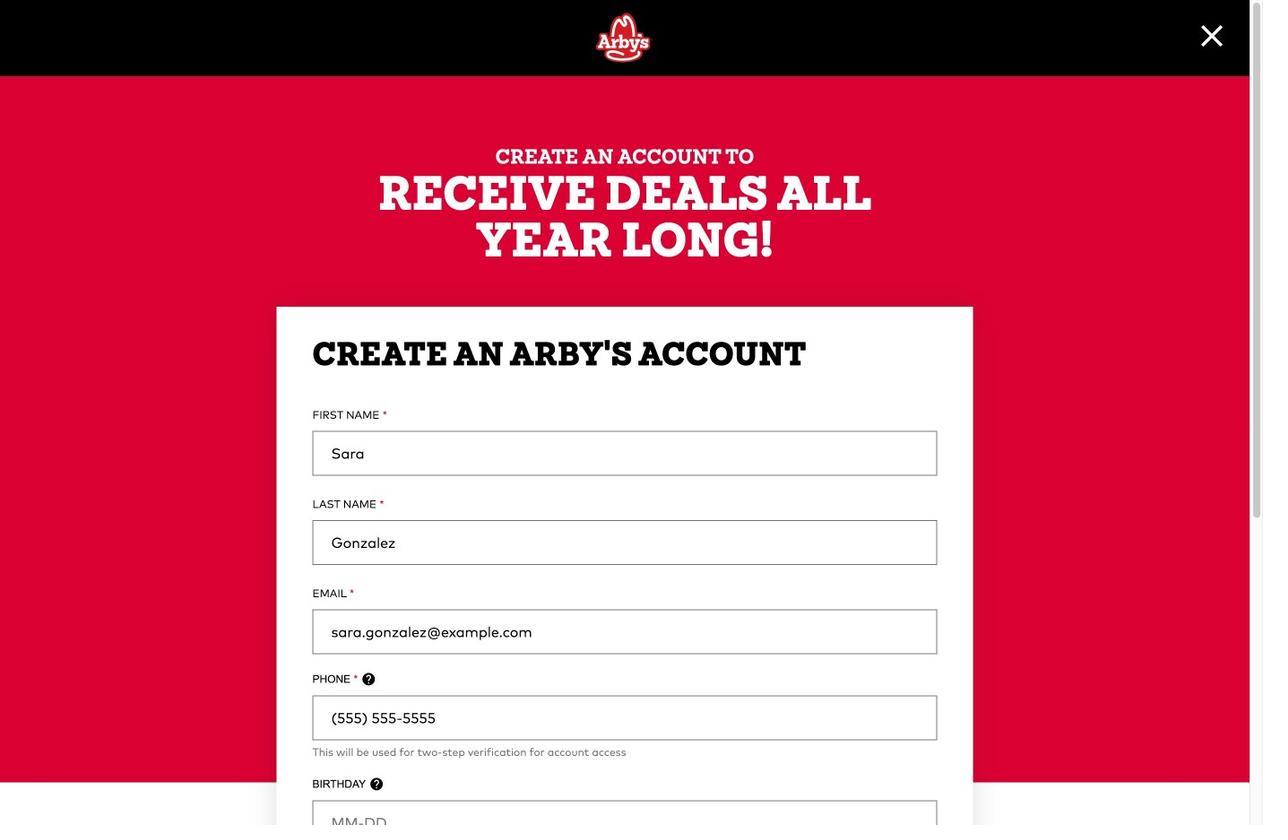 Task type: locate. For each thing, give the bounding box(es) containing it.
Enter Email Address field
[[313, 609, 938, 654]]

informational icon birthdate image
[[370, 778, 383, 791]]



Task type: describe. For each thing, give the bounding box(es) containing it.
(xxx) xxx-xxxx telephone field
[[313, 695, 938, 740]]

Enter First Name field
[[313, 431, 938, 476]]

main page image
[[596, 13, 654, 63]]

close image
[[1202, 25, 1223, 46]]

informational icon phone image
[[362, 673, 375, 686]]

Enter Last Name field
[[313, 520, 938, 565]]

MM-DD text field
[[313, 800, 938, 825]]



